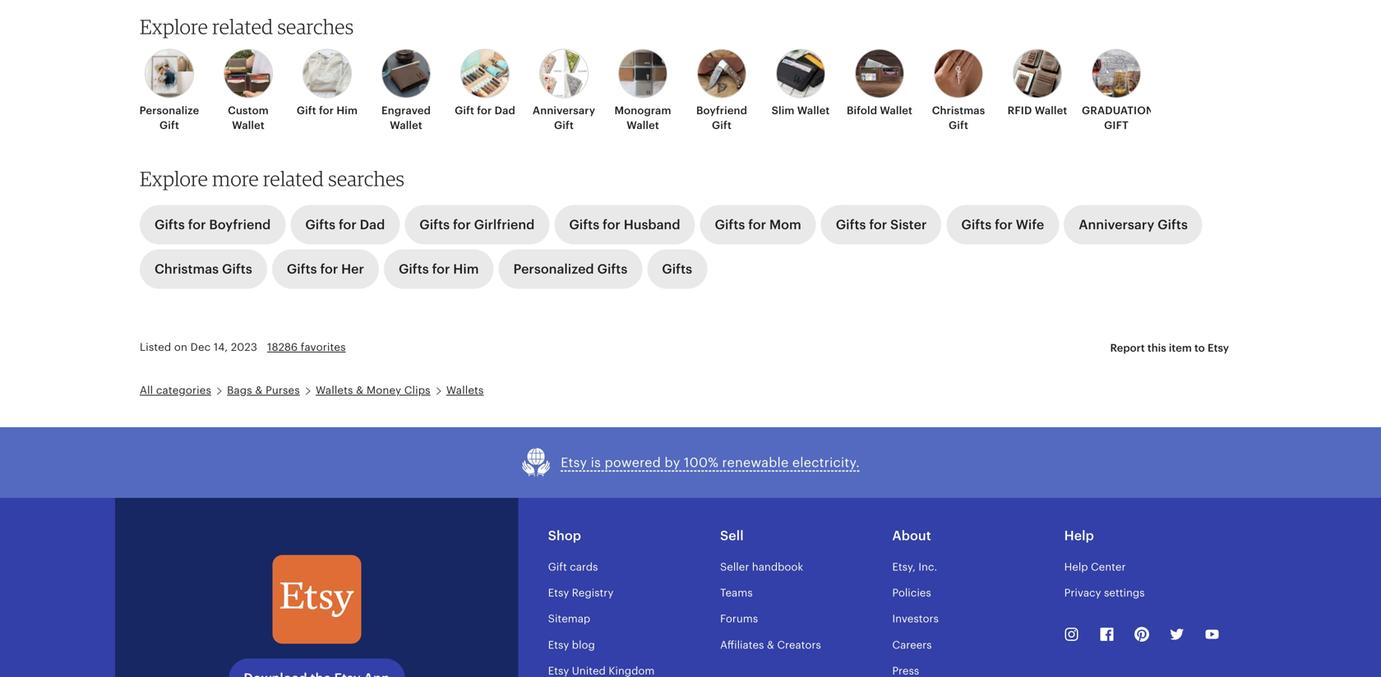 Task type: locate. For each thing, give the bounding box(es) containing it.
for left girlfriend
[[453, 218, 471, 232]]

wallet right rfid
[[1035, 104, 1067, 117]]

0 horizontal spatial &
[[255, 384, 263, 397]]

christmas down gifts for boyfriend
[[155, 262, 219, 277]]

wallet down engraved
[[390, 119, 422, 132]]

monogram
[[615, 104, 671, 117]]

powered
[[605, 455, 661, 470]]

gifts link
[[647, 250, 707, 289]]

gift for him link
[[293, 49, 362, 118]]

for for gift for dad
[[477, 104, 492, 117]]

wallets for wallets & money clips
[[316, 384, 353, 397]]

etsy up sitemap
[[548, 587, 569, 599]]

privacy settings link
[[1064, 587, 1145, 599]]

0 vertical spatial anniversary
[[533, 104, 595, 117]]

wallet inside monogram wallet
[[627, 119, 659, 132]]

help up privacy
[[1064, 561, 1088, 573]]

him down gifts for girlfriend
[[453, 262, 479, 277]]

anniversary for gift
[[533, 104, 595, 117]]

wallet down the monogram
[[627, 119, 659, 132]]

gifts inside "link"
[[1158, 218, 1188, 232]]

1 vertical spatial explore
[[140, 167, 208, 191]]

0 horizontal spatial wallets
[[316, 384, 353, 397]]

wallet right bifold
[[880, 104, 913, 117]]

for for gifts for her
[[320, 262, 338, 277]]

gifts for husband
[[569, 218, 680, 232]]

related right more
[[263, 167, 324, 191]]

wallet right slim
[[797, 104, 830, 117]]

1 horizontal spatial wallets
[[446, 384, 484, 397]]

gift for dad link
[[451, 49, 520, 118]]

wallets down the favorites
[[316, 384, 353, 397]]

0 horizontal spatial him
[[337, 104, 358, 117]]

wallet for slim wallet
[[797, 104, 830, 117]]

wallets
[[316, 384, 353, 397], [446, 384, 484, 397]]

rfid wallet
[[1008, 104, 1067, 117]]

0 vertical spatial help
[[1064, 529, 1094, 543]]

rfid
[[1008, 104, 1032, 117]]

& for affiliates
[[767, 639, 774, 651]]

christmas left rfid
[[932, 104, 985, 117]]

dad inside explore related searches 'region'
[[495, 104, 515, 117]]

1 vertical spatial boyfriend
[[209, 218, 271, 232]]

1 horizontal spatial dad
[[495, 104, 515, 117]]

gift for dad
[[455, 104, 515, 117]]

0 horizontal spatial anniversary
[[533, 104, 595, 117]]

gifts for wife link
[[947, 205, 1059, 245]]

searches inside 'region'
[[277, 14, 354, 38]]

graduation gift
[[1082, 104, 1154, 132]]

1 horizontal spatial boyfriend
[[696, 104, 747, 117]]

anniversary for gifts
[[1079, 218, 1155, 232]]

gifts for wife
[[961, 218, 1044, 232]]

1 vertical spatial anniversary
[[1079, 218, 1155, 232]]

searches up gift for him link
[[277, 14, 354, 38]]

2 help from the top
[[1064, 561, 1088, 573]]

0 vertical spatial him
[[337, 104, 358, 117]]

custom
[[228, 104, 269, 117]]

searches up gifts for dad
[[328, 167, 405, 191]]

2 wallets from the left
[[446, 384, 484, 397]]

explore up personalize gift link at the top of page
[[140, 14, 208, 38]]

christmas for gifts
[[155, 262, 219, 277]]

1 horizontal spatial christmas
[[932, 104, 985, 117]]

boyfriend gift
[[696, 104, 747, 132]]

wallet
[[797, 104, 830, 117], [880, 104, 913, 117], [1035, 104, 1067, 117], [232, 119, 265, 132], [390, 119, 422, 132], [627, 119, 659, 132]]

rfid wallet link
[[1003, 49, 1072, 118]]

wallets link
[[446, 384, 484, 397]]

gifts for husband
[[569, 218, 600, 232]]

graduation gift link
[[1082, 49, 1154, 133]]

dad up her
[[360, 218, 385, 232]]

etsy down etsy blog
[[548, 665, 569, 677]]

18286 favorites
[[267, 341, 346, 354]]

100%
[[684, 455, 719, 470]]

18286
[[267, 341, 298, 354]]

for for gift for him
[[319, 104, 334, 117]]

for right the custom
[[319, 104, 334, 117]]

personalized
[[513, 262, 594, 277]]

etsy registry link
[[548, 587, 614, 599]]

christmas inside explore related searches 'region'
[[932, 104, 985, 117]]

slim
[[772, 104, 795, 117]]

christmas
[[932, 104, 985, 117], [155, 262, 219, 277]]

1 horizontal spatial him
[[453, 262, 479, 277]]

anniversary inside explore related searches 'region'
[[533, 104, 595, 117]]

etsy left the is
[[561, 455, 587, 470]]

for left the sister
[[869, 218, 887, 232]]

1 explore from the top
[[140, 14, 208, 38]]

custom wallet link
[[214, 49, 283, 133]]

gifts for sister
[[836, 218, 866, 232]]

searches
[[277, 14, 354, 38], [328, 167, 405, 191]]

is
[[591, 455, 601, 470]]

1 horizontal spatial anniversary
[[1079, 218, 1155, 232]]

for right engraved
[[477, 104, 492, 117]]

personalized gifts
[[513, 262, 628, 277]]

etsy for etsy is powered by 100% renewable electricity.
[[561, 455, 587, 470]]

affiliates
[[720, 639, 764, 651]]

for for gifts for dad
[[339, 218, 357, 232]]

gifts for him link
[[384, 250, 494, 289]]

0 horizontal spatial boyfriend
[[209, 218, 271, 232]]

handbook
[[752, 561, 804, 573]]

1 vertical spatial dad
[[360, 218, 385, 232]]

boyfriend
[[696, 104, 747, 117], [209, 218, 271, 232]]

christmas gifts link
[[140, 250, 267, 289]]

0 vertical spatial dad
[[495, 104, 515, 117]]

gifts for her
[[287, 262, 364, 277]]

for for gifts for wife
[[995, 218, 1013, 232]]

custom wallet
[[228, 104, 269, 132]]

anniversary inside "link"
[[1079, 218, 1155, 232]]

help for help center
[[1064, 561, 1088, 573]]

for left husband
[[603, 218, 621, 232]]

him left engraved
[[337, 104, 358, 117]]

dad left anniversary gift
[[495, 104, 515, 117]]

help
[[1064, 529, 1094, 543], [1064, 561, 1088, 573]]

etsy
[[1208, 342, 1229, 354], [561, 455, 587, 470], [548, 587, 569, 599], [548, 639, 569, 651], [548, 665, 569, 677]]

monogram wallet link
[[608, 49, 677, 133]]

for up christmas gifts
[[188, 218, 206, 232]]

gift inside anniversary gift
[[554, 119, 574, 132]]

explore for explore more related searches
[[140, 167, 208, 191]]

2 horizontal spatial &
[[767, 639, 774, 651]]

monogram wallet
[[615, 104, 671, 132]]

listed on dec 14, 2023
[[140, 341, 257, 354]]

0 vertical spatial related
[[212, 14, 273, 38]]

dad for gifts for dad
[[360, 218, 385, 232]]

for
[[319, 104, 334, 117], [477, 104, 492, 117], [188, 218, 206, 232], [339, 218, 357, 232], [453, 218, 471, 232], [603, 218, 621, 232], [748, 218, 766, 232], [869, 218, 887, 232], [995, 218, 1013, 232], [320, 262, 338, 277], [432, 262, 450, 277]]

gifts for mom
[[715, 218, 801, 232]]

0 vertical spatial boyfriend
[[696, 104, 747, 117]]

graduation
[[1082, 104, 1154, 117]]

& for wallets
[[356, 384, 364, 397]]

1 vertical spatial help
[[1064, 561, 1088, 573]]

1 vertical spatial christmas
[[155, 262, 219, 277]]

0 horizontal spatial christmas
[[155, 262, 219, 277]]

her
[[341, 262, 364, 277]]

for down gifts for girlfriend
[[432, 262, 450, 277]]

wallets right "clips"
[[446, 384, 484, 397]]

gift inside boyfriend gift
[[712, 119, 732, 132]]

gift
[[297, 104, 316, 117], [455, 104, 474, 117], [160, 119, 179, 132], [554, 119, 574, 132], [712, 119, 732, 132], [949, 119, 968, 132], [548, 561, 567, 573]]

2 explore from the top
[[140, 167, 208, 191]]

clips
[[404, 384, 431, 397]]

wallet down the custom
[[232, 119, 265, 132]]

etsy for etsy united kingdom
[[548, 665, 569, 677]]

1 vertical spatial him
[[453, 262, 479, 277]]

gifts for dad
[[305, 218, 336, 232]]

wallet for bifold wallet
[[880, 104, 913, 117]]

wallet inside engraved wallet
[[390, 119, 422, 132]]

related
[[212, 14, 273, 38], [263, 167, 324, 191]]

personalize
[[139, 104, 199, 117]]

investors link
[[892, 613, 939, 625]]

wallet inside "custom wallet"
[[232, 119, 265, 132]]

0 horizontal spatial dad
[[360, 218, 385, 232]]

1 help from the top
[[1064, 529, 1094, 543]]

help up help center link
[[1064, 529, 1094, 543]]

related up custom wallet link
[[212, 14, 273, 38]]

& left "money"
[[356, 384, 364, 397]]

0 vertical spatial searches
[[277, 14, 354, 38]]

gifts for sister link
[[821, 205, 942, 245]]

boyfriend down more
[[209, 218, 271, 232]]

him for gifts for him
[[453, 262, 479, 277]]

etsy left blog
[[548, 639, 569, 651]]

blog
[[572, 639, 595, 651]]

teams link
[[720, 587, 753, 599]]

for for gifts for mom
[[748, 218, 766, 232]]

0 vertical spatial explore
[[140, 14, 208, 38]]

sitemap link
[[548, 613, 590, 625]]

creators
[[777, 639, 821, 651]]

forums link
[[720, 613, 758, 625]]

gifts
[[155, 218, 185, 232], [305, 218, 336, 232], [420, 218, 450, 232], [569, 218, 600, 232], [715, 218, 745, 232], [836, 218, 866, 232], [961, 218, 992, 232], [1158, 218, 1188, 232], [222, 262, 252, 277], [287, 262, 317, 277], [399, 262, 429, 277], [597, 262, 628, 277], [662, 262, 692, 277]]

bifold wallet link
[[845, 49, 914, 118]]

policies link
[[892, 587, 931, 599]]

for left mom
[[748, 218, 766, 232]]

boyfriend inside explore related searches 'region'
[[696, 104, 747, 117]]

& left creators at right
[[767, 639, 774, 651]]

explore up gifts for boyfriend
[[140, 167, 208, 191]]

press
[[892, 665, 919, 677]]

anniversary
[[533, 104, 595, 117], [1079, 218, 1155, 232]]

for for gifts for him
[[432, 262, 450, 277]]

boyfriend left slim
[[696, 104, 747, 117]]

etsy,
[[892, 561, 916, 573]]

1 horizontal spatial &
[[356, 384, 364, 397]]

for left her
[[320, 262, 338, 277]]

wallet for custom wallet
[[232, 119, 265, 132]]

& right bags
[[255, 384, 263, 397]]

wife
[[1016, 218, 1044, 232]]

for left wife
[[995, 218, 1013, 232]]

renewable
[[722, 455, 789, 470]]

him inside explore related searches 'region'
[[337, 104, 358, 117]]

dad
[[495, 104, 515, 117], [360, 218, 385, 232]]

personalized gifts link
[[499, 250, 642, 289]]

1 wallets from the left
[[316, 384, 353, 397]]

for up her
[[339, 218, 357, 232]]

anniversary gift
[[533, 104, 595, 132]]

report this item to etsy
[[1110, 342, 1229, 354]]

favorites
[[301, 341, 346, 354]]

explore inside 'region'
[[140, 14, 208, 38]]

anniversary gifts link
[[1064, 205, 1203, 245]]

&
[[255, 384, 263, 397], [356, 384, 364, 397], [767, 639, 774, 651]]

etsy blog link
[[548, 639, 595, 651]]

0 vertical spatial christmas
[[932, 104, 985, 117]]

report this item to etsy button
[[1098, 334, 1242, 363]]



Task type: vqa. For each thing, say whether or not it's contained in the screenshot.
printed
no



Task type: describe. For each thing, give the bounding box(es) containing it.
bags
[[227, 384, 252, 397]]

sitemap
[[548, 613, 590, 625]]

gifts for mom
[[715, 218, 745, 232]]

engraved
[[382, 104, 431, 117]]

gifts for mom link
[[700, 205, 816, 245]]

gifts for boyfriend
[[155, 218, 185, 232]]

etsy for etsy registry
[[548, 587, 569, 599]]

etsy for etsy blog
[[548, 639, 569, 651]]

bifold
[[847, 104, 877, 117]]

gifts for boyfriend
[[155, 218, 271, 232]]

gift cards link
[[548, 561, 598, 573]]

seller
[[720, 561, 749, 573]]

united
[[572, 665, 606, 677]]

christmas gifts
[[155, 262, 252, 277]]

help for help
[[1064, 529, 1094, 543]]

anniversary gifts
[[1079, 218, 1188, 232]]

help center link
[[1064, 561, 1126, 573]]

for for gifts for girlfriend
[[453, 218, 471, 232]]

money
[[367, 384, 401, 397]]

help center
[[1064, 561, 1126, 573]]

bags & purses link
[[227, 384, 300, 397]]

seller handbook link
[[720, 561, 804, 573]]

mom
[[769, 218, 801, 232]]

etsy, inc. link
[[892, 561, 937, 573]]

gift inside christmas gift
[[949, 119, 968, 132]]

wallet for monogram wallet
[[627, 119, 659, 132]]

1 vertical spatial searches
[[328, 167, 405, 191]]

teams
[[720, 587, 753, 599]]

seller handbook
[[720, 561, 804, 573]]

gift
[[1104, 119, 1129, 132]]

gifts for husband link
[[554, 205, 695, 245]]

engraved wallet link
[[372, 49, 441, 133]]

privacy
[[1064, 587, 1101, 599]]

kingdom
[[609, 665, 655, 677]]

etsy is powered by 100% renewable electricity.
[[561, 455, 860, 470]]

boyfriend gift link
[[687, 49, 756, 133]]

for for gifts for boyfriend
[[188, 218, 206, 232]]

gifts for girlfriend
[[420, 218, 535, 232]]

etsy, inc.
[[892, 561, 937, 573]]

slim wallet
[[772, 104, 830, 117]]

report
[[1110, 342, 1145, 354]]

related inside 'region'
[[212, 14, 273, 38]]

bifold wallet
[[847, 104, 913, 117]]

explore related searches region
[[130, 14, 1251, 162]]

gift cards
[[548, 561, 598, 573]]

14,
[[214, 341, 228, 354]]

christmas for gift
[[932, 104, 985, 117]]

gifts for her link
[[272, 250, 379, 289]]

explore for explore related searches
[[140, 14, 208, 38]]

all categories
[[140, 384, 211, 397]]

registry
[[572, 587, 614, 599]]

item
[[1169, 342, 1192, 354]]

girlfriend
[[474, 218, 535, 232]]

wallets for wallets link
[[446, 384, 484, 397]]

husband
[[624, 218, 680, 232]]

wallet for rfid wallet
[[1035, 104, 1067, 117]]

christmas gift
[[932, 104, 985, 132]]

gifts for him
[[399, 262, 429, 277]]

for for gifts for sister
[[869, 218, 887, 232]]

1 vertical spatial related
[[263, 167, 324, 191]]

inc.
[[919, 561, 937, 573]]

christmas gift link
[[924, 49, 993, 133]]

policies
[[892, 587, 931, 599]]

gifts for wife
[[961, 218, 992, 232]]

him for gift for him
[[337, 104, 358, 117]]

press link
[[892, 665, 919, 677]]

shop
[[548, 529, 581, 543]]

etsy right to
[[1208, 342, 1229, 354]]

all
[[140, 384, 153, 397]]

all categories link
[[140, 384, 211, 397]]

& for bags
[[255, 384, 263, 397]]

wallets & money clips link
[[316, 384, 431, 397]]

careers link
[[892, 639, 932, 651]]

gifts for her
[[287, 262, 317, 277]]

anniversary gift link
[[529, 49, 599, 133]]

by
[[665, 455, 680, 470]]

center
[[1091, 561, 1126, 573]]

for for gifts for husband
[[603, 218, 621, 232]]

wallet for engraved wallet
[[390, 119, 422, 132]]

gift for him
[[297, 104, 358, 117]]

gifts for sister
[[836, 218, 927, 232]]

purses
[[266, 384, 300, 397]]

gift inside personalize gift
[[160, 119, 179, 132]]

etsy registry
[[548, 587, 614, 599]]

personalize gift
[[139, 104, 199, 132]]

gifts for girlfriend
[[420, 218, 450, 232]]

personalize gift link
[[135, 49, 204, 133]]

affiliates & creators link
[[720, 639, 821, 651]]

more
[[212, 167, 259, 191]]

dad for gift for dad
[[495, 104, 515, 117]]

wallets & money clips
[[316, 384, 431, 397]]

gifts for him
[[399, 262, 479, 277]]

etsy is powered by 100% renewable electricity. button
[[521, 447, 860, 479]]

engraved wallet
[[382, 104, 431, 132]]



